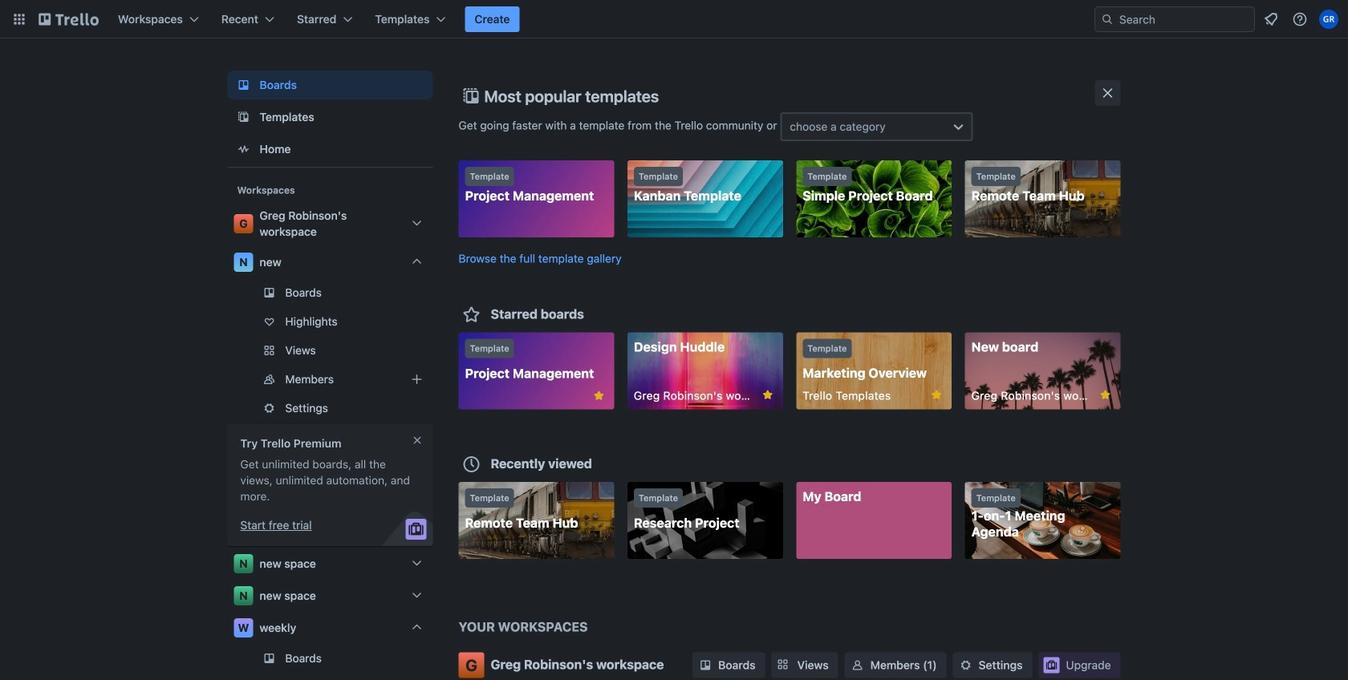 Task type: vqa. For each thing, say whether or not it's contained in the screenshot.
board icon in the left top of the page
yes



Task type: describe. For each thing, give the bounding box(es) containing it.
1 sm image from the left
[[850, 658, 866, 674]]

primary element
[[0, 0, 1349, 39]]

2 horizontal spatial click to unstar this board. it will be removed from your starred list. image
[[1099, 388, 1113, 403]]

back to home image
[[39, 6, 99, 32]]

click to unstar this board. it will be removed from your starred list. image
[[930, 388, 944, 403]]

1 horizontal spatial click to unstar this board. it will be removed from your starred list. image
[[761, 388, 775, 403]]

open information menu image
[[1293, 11, 1309, 27]]



Task type: locate. For each thing, give the bounding box(es) containing it.
board image
[[234, 75, 253, 95]]

2 sm image from the left
[[958, 658, 974, 674]]

0 horizontal spatial click to unstar this board. it will be removed from your starred list. image
[[592, 389, 607, 403]]

sm image
[[850, 658, 866, 674], [958, 658, 974, 674]]

0 notifications image
[[1262, 10, 1282, 29]]

1 horizontal spatial sm image
[[958, 658, 974, 674]]

Search field
[[1095, 6, 1256, 32]]

home image
[[234, 140, 253, 159]]

template board image
[[234, 108, 253, 127]]

search image
[[1102, 13, 1114, 26]]

greg robinson (gregrobinson96) image
[[1320, 10, 1339, 29]]

sm image
[[698, 658, 714, 674]]

add image
[[407, 370, 427, 389]]

click to unstar this board. it will be removed from your starred list. image
[[761, 388, 775, 403], [1099, 388, 1113, 403], [592, 389, 607, 403]]

0 horizontal spatial sm image
[[850, 658, 866, 674]]



